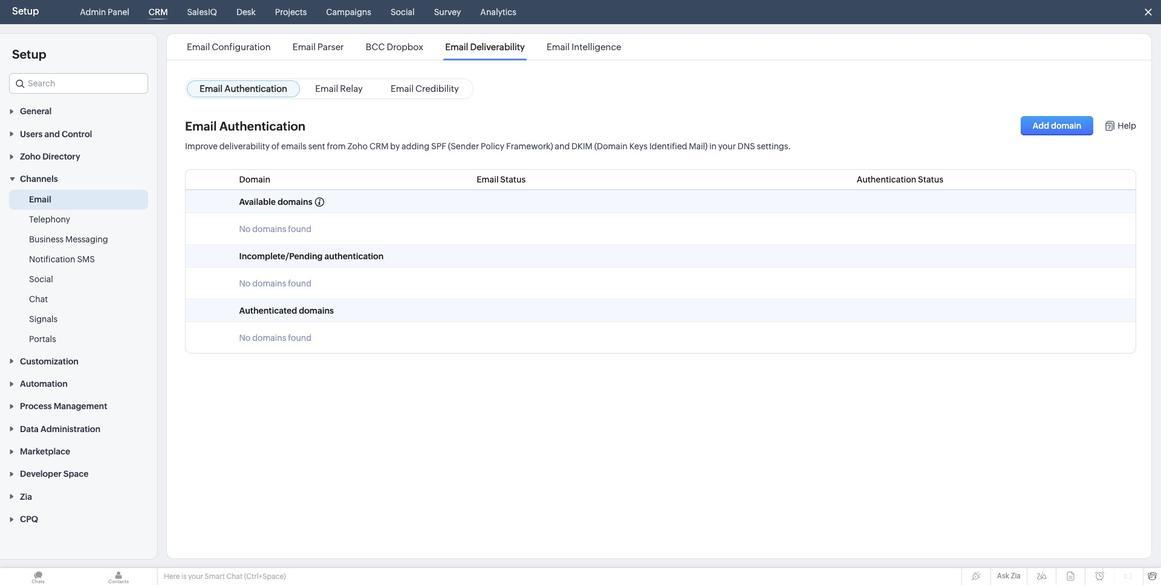 Task type: describe. For each thing, give the bounding box(es) containing it.
admin
[[80, 7, 106, 17]]

here is your smart chat (ctrl+space)
[[164, 573, 286, 581]]

your
[[188, 573, 203, 581]]

smart
[[205, 573, 225, 581]]

(ctrl+space)
[[244, 573, 286, 581]]

desk
[[236, 7, 256, 17]]

projects link
[[270, 0, 312, 24]]

survey
[[434, 7, 461, 17]]

projects
[[275, 7, 307, 17]]

here
[[164, 573, 180, 581]]

panel
[[108, 7, 129, 17]]

contacts image
[[80, 569, 157, 585]]

chat
[[226, 573, 243, 581]]

ask zia
[[997, 572, 1021, 581]]

crm link
[[144, 0, 173, 24]]



Task type: locate. For each thing, give the bounding box(es) containing it.
desk link
[[232, 0, 261, 24]]

ask
[[997, 572, 1009, 581]]

analytics link
[[476, 0, 521, 24]]

salesiq
[[187, 7, 217, 17]]

crm
[[149, 7, 168, 17]]

social link
[[386, 0, 420, 24]]

admin panel link
[[75, 0, 134, 24]]

campaigns link
[[321, 0, 376, 24]]

social
[[391, 7, 415, 17]]

salesiq link
[[182, 0, 222, 24]]

admin panel
[[80, 7, 129, 17]]

analytics
[[480, 7, 516, 17]]

setup
[[12, 5, 39, 17]]

chats image
[[0, 569, 76, 585]]

campaigns
[[326, 7, 371, 17]]

is
[[181, 573, 187, 581]]

zia
[[1011, 572, 1021, 581]]

survey link
[[429, 0, 466, 24]]



